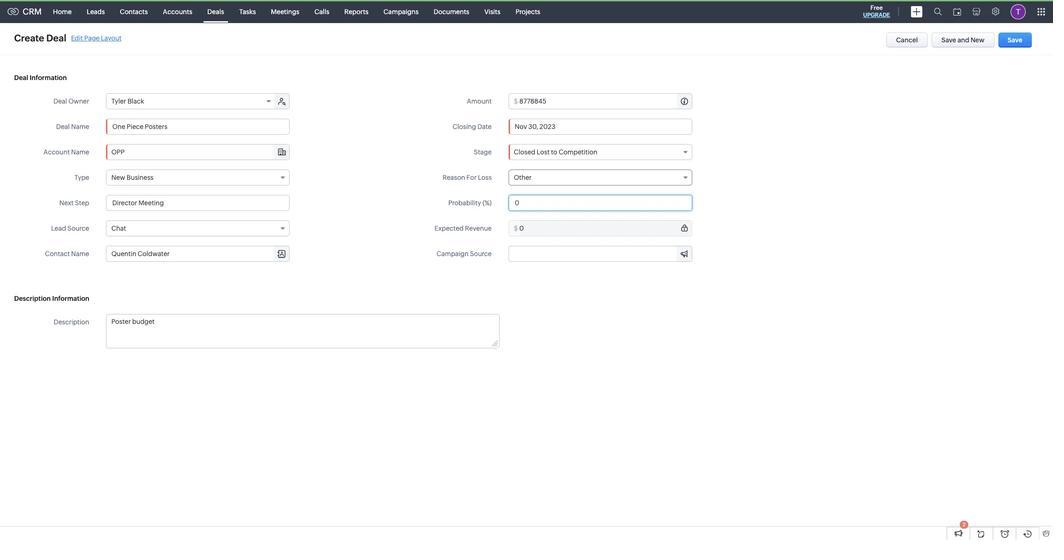 Task type: vqa. For each thing, say whether or not it's contained in the screenshot.
Deal Owner at top left
yes



Task type: locate. For each thing, give the bounding box(es) containing it.
stage
[[474, 148, 492, 156]]

leads link
[[79, 0, 112, 23]]

information for deal information
[[30, 74, 67, 82]]

New Business field
[[106, 170, 290, 186]]

0 vertical spatial source
[[67, 225, 89, 232]]

for
[[467, 174, 477, 181]]

visits
[[485, 8, 501, 15]]

layout
[[101, 34, 122, 42]]

deals link
[[200, 0, 232, 23]]

source right lead
[[67, 225, 89, 232]]

new left business
[[111, 174, 125, 181]]

1 save from the left
[[942, 36, 957, 44]]

2 vertical spatial name
[[71, 250, 89, 258]]

cancel
[[897, 36, 919, 44]]

free
[[871, 4, 883, 11]]

campaigns
[[384, 8, 419, 15]]

calendar image
[[954, 8, 962, 15]]

account
[[43, 148, 70, 156]]

type
[[74, 174, 89, 181]]

0 vertical spatial new
[[971, 36, 985, 44]]

source
[[67, 225, 89, 232], [470, 250, 492, 258]]

0 horizontal spatial description
[[14, 295, 51, 303]]

tyler
[[111, 98, 126, 105]]

step
[[75, 199, 89, 207]]

0 vertical spatial description
[[14, 295, 51, 303]]

save inside button
[[1008, 36, 1023, 44]]

1 vertical spatial source
[[470, 250, 492, 258]]

name
[[71, 123, 89, 131], [71, 148, 89, 156], [71, 250, 89, 258]]

information up deal owner
[[30, 74, 67, 82]]

deal
[[46, 33, 66, 43], [14, 74, 28, 82], [53, 98, 67, 105], [56, 123, 70, 131]]

save down profile element
[[1008, 36, 1023, 44]]

description for description information
[[14, 295, 51, 303]]

2 save from the left
[[1008, 36, 1023, 44]]

campaigns link
[[376, 0, 426, 23]]

$
[[514, 98, 518, 105], [514, 225, 518, 232]]

MMM D, YYYY text field
[[509, 119, 693, 135]]

tyler black
[[111, 98, 144, 105]]

closing
[[453, 123, 476, 131]]

name down owner
[[71, 123, 89, 131]]

None text field
[[520, 94, 692, 109], [106, 195, 290, 211], [509, 195, 693, 211], [107, 315, 499, 348], [520, 94, 692, 109], [106, 195, 290, 211], [509, 195, 693, 211], [107, 315, 499, 348]]

reason
[[443, 174, 465, 181]]

$ right revenue
[[514, 225, 518, 232]]

profile element
[[1006, 0, 1032, 23]]

create menu image
[[911, 6, 923, 17]]

0 vertical spatial information
[[30, 74, 67, 82]]

save inside button
[[942, 36, 957, 44]]

owner
[[68, 98, 89, 105]]

source down revenue
[[470, 250, 492, 258]]

0 vertical spatial $
[[514, 98, 518, 105]]

1 vertical spatial new
[[111, 174, 125, 181]]

None field
[[107, 145, 290, 160], [107, 246, 290, 262], [509, 246, 692, 262], [107, 145, 290, 160], [107, 246, 290, 262], [509, 246, 692, 262]]

accounts
[[163, 8, 192, 15]]

1 horizontal spatial save
[[1008, 36, 1023, 44]]

save left and
[[942, 36, 957, 44]]

expected
[[435, 225, 464, 232]]

name right account
[[71, 148, 89, 156]]

deal left owner
[[53, 98, 67, 105]]

revenue
[[465, 225, 492, 232]]

visits link
[[477, 0, 508, 23]]

to
[[551, 148, 558, 156]]

probability (%)
[[449, 199, 492, 207]]

name right contact
[[71, 250, 89, 258]]

2 $ from the top
[[514, 225, 518, 232]]

edit
[[71, 34, 83, 42]]

reports
[[345, 8, 369, 15]]

1 horizontal spatial description
[[54, 319, 89, 326]]

new right and
[[971, 36, 985, 44]]

1 name from the top
[[71, 123, 89, 131]]

0 vertical spatial name
[[71, 123, 89, 131]]

reason for loss
[[443, 174, 492, 181]]

lost
[[537, 148, 550, 156]]

search image
[[935, 8, 943, 16]]

information
[[30, 74, 67, 82], [52, 295, 89, 303]]

new business
[[111, 174, 154, 181]]

competition
[[559, 148, 598, 156]]

1 $ from the top
[[514, 98, 518, 105]]

1 vertical spatial description
[[54, 319, 89, 326]]

3 name from the top
[[71, 250, 89, 258]]

$ right amount on the top of page
[[514, 98, 518, 105]]

free upgrade
[[864, 4, 891, 18]]

next
[[59, 199, 74, 207]]

probability
[[449, 199, 481, 207]]

0 horizontal spatial new
[[111, 174, 125, 181]]

1 horizontal spatial source
[[470, 250, 492, 258]]

0 horizontal spatial source
[[67, 225, 89, 232]]

$ for expected revenue
[[514, 225, 518, 232]]

account name
[[43, 148, 89, 156]]

meetings
[[271, 8, 300, 15]]

source for campaign source
[[470, 250, 492, 258]]

new
[[971, 36, 985, 44], [111, 174, 125, 181]]

description
[[14, 295, 51, 303], [54, 319, 89, 326]]

name for deal name
[[71, 123, 89, 131]]

save
[[942, 36, 957, 44], [1008, 36, 1023, 44]]

information for description information
[[52, 295, 89, 303]]

deals
[[208, 8, 224, 15]]

1 vertical spatial $
[[514, 225, 518, 232]]

1 horizontal spatial new
[[971, 36, 985, 44]]

deal down create
[[14, 74, 28, 82]]

deal name
[[56, 123, 89, 131]]

campaign
[[437, 250, 469, 258]]

deal up account name
[[56, 123, 70, 131]]

0 horizontal spatial save
[[942, 36, 957, 44]]

None text field
[[106, 119, 290, 135], [107, 145, 290, 160], [520, 221, 692, 236], [107, 246, 290, 262], [509, 246, 692, 262], [106, 119, 290, 135], [107, 145, 290, 160], [520, 221, 692, 236], [107, 246, 290, 262], [509, 246, 692, 262]]

deal for deal owner
[[53, 98, 67, 105]]

1 vertical spatial information
[[52, 295, 89, 303]]

next step
[[59, 199, 89, 207]]

closed lost to competition
[[514, 148, 598, 156]]

2 name from the top
[[71, 148, 89, 156]]

1 vertical spatial name
[[71, 148, 89, 156]]

save and new button
[[932, 33, 995, 48]]

information down contact name
[[52, 295, 89, 303]]

expected revenue
[[435, 225, 492, 232]]



Task type: describe. For each thing, give the bounding box(es) containing it.
save for save and new
[[942, 36, 957, 44]]

date
[[478, 123, 492, 131]]

leads
[[87, 8, 105, 15]]

chat
[[111, 225, 126, 232]]

deal information
[[14, 74, 67, 82]]

and
[[958, 36, 970, 44]]

contacts link
[[112, 0, 155, 23]]

contacts
[[120, 8, 148, 15]]

save for save
[[1008, 36, 1023, 44]]

description for description
[[54, 319, 89, 326]]

create
[[14, 33, 44, 43]]

meetings link
[[264, 0, 307, 23]]

amount
[[467, 98, 492, 105]]

business
[[127, 174, 154, 181]]

$ for amount
[[514, 98, 518, 105]]

Other field
[[509, 170, 693, 186]]

crm
[[23, 7, 42, 16]]

Closed Lost to Competition field
[[509, 144, 693, 160]]

deal for deal information
[[14, 74, 28, 82]]

loss
[[478, 174, 492, 181]]

calls
[[315, 8, 330, 15]]

closing date
[[453, 123, 492, 131]]

lead
[[51, 225, 66, 232]]

tasks link
[[232, 0, 264, 23]]

new inside field
[[111, 174, 125, 181]]

save button
[[999, 33, 1033, 48]]

other
[[514, 174, 532, 181]]

deal left edit
[[46, 33, 66, 43]]

lead source
[[51, 225, 89, 232]]

deal for deal name
[[56, 123, 70, 131]]

source for lead source
[[67, 225, 89, 232]]

contact
[[45, 250, 70, 258]]

edit page layout link
[[71, 34, 122, 42]]

name for account name
[[71, 148, 89, 156]]

calls link
[[307, 0, 337, 23]]

closed
[[514, 148, 536, 156]]

campaign source
[[437, 250, 492, 258]]

name for contact name
[[71, 250, 89, 258]]

profile image
[[1011, 4, 1026, 19]]

home
[[53, 8, 72, 15]]

reports link
[[337, 0, 376, 23]]

(%)
[[483, 199, 492, 207]]

tasks
[[239, 8, 256, 15]]

documents
[[434, 8, 470, 15]]

projects link
[[508, 0, 548, 23]]

create deal edit page layout
[[14, 33, 122, 43]]

cancel button
[[887, 33, 928, 48]]

search element
[[929, 0, 948, 23]]

upgrade
[[864, 12, 891, 18]]

create menu element
[[906, 0, 929, 23]]

2
[[963, 522, 966, 528]]

crm link
[[8, 7, 42, 16]]

accounts link
[[155, 0, 200, 23]]

contact name
[[45, 250, 89, 258]]

deal owner
[[53, 98, 89, 105]]

home link
[[46, 0, 79, 23]]

documents link
[[426, 0, 477, 23]]

Chat field
[[106, 221, 290, 237]]

page
[[84, 34, 100, 42]]

Tyler Black field
[[107, 94, 275, 109]]

save and new
[[942, 36, 985, 44]]

black
[[128, 98, 144, 105]]

new inside button
[[971, 36, 985, 44]]

description information
[[14, 295, 89, 303]]

projects
[[516, 8, 541, 15]]



